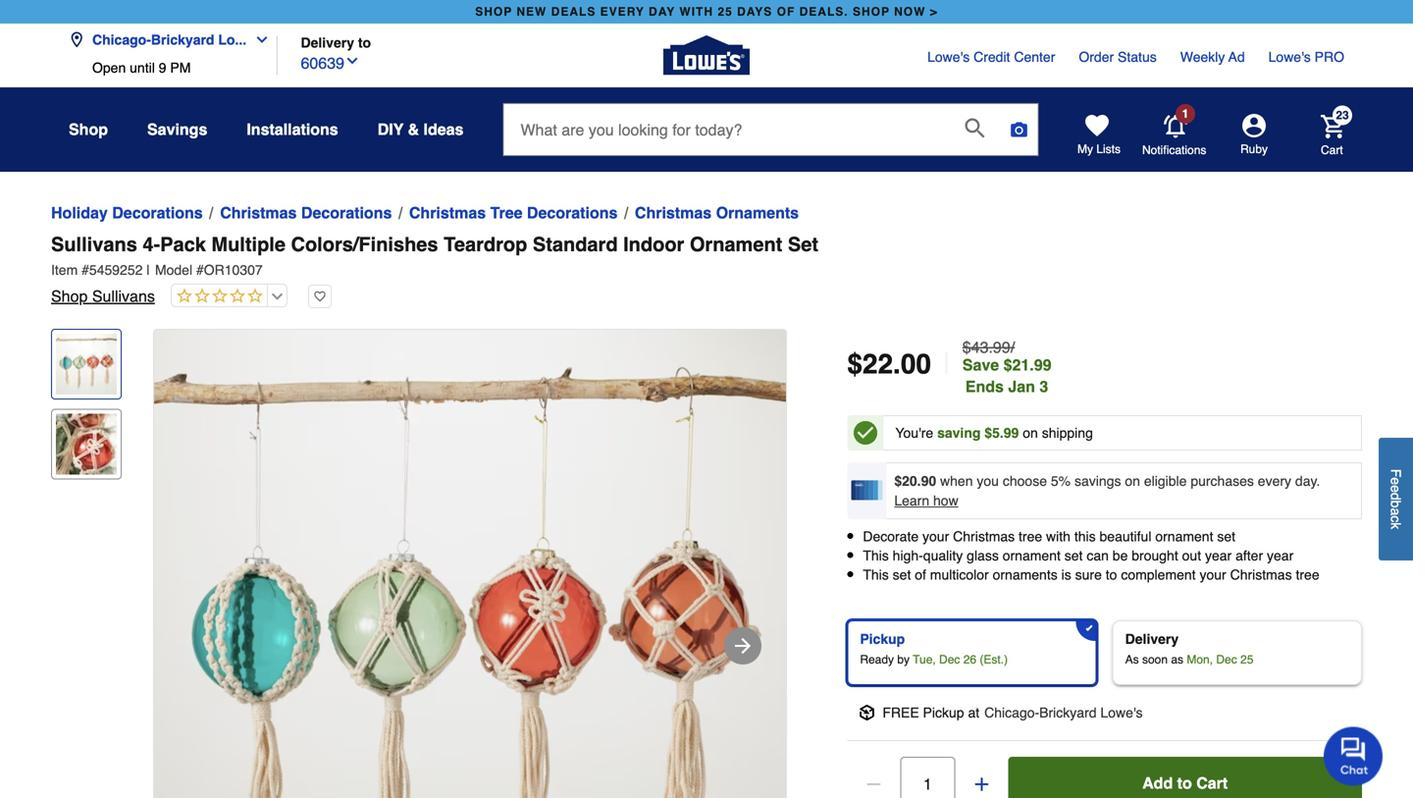 Task type: vqa. For each thing, say whether or not it's contained in the screenshot.
e
yes



Task type: locate. For each thing, give the bounding box(es) containing it.
0 vertical spatial sullivans
[[51, 233, 137, 256]]

cart right add
[[1197, 774, 1229, 792]]

to for add to cart
[[1178, 774, 1193, 792]]

christmas up sullivans 4-pack multiple colors/finishes teardrop standard indoor ornament set item # 5459252 | model # or10307
[[409, 204, 486, 222]]

set up is
[[1065, 548, 1083, 564]]

0 horizontal spatial pickup
[[860, 631, 906, 647]]

or10307
[[204, 262, 263, 278]]

decorate
[[863, 529, 919, 544]]

pickup up ready
[[860, 631, 906, 647]]

christmas decorations
[[220, 204, 392, 222]]

mon,
[[1187, 653, 1214, 666]]

23
[[1337, 108, 1350, 122]]

2 vertical spatial to
[[1178, 774, 1193, 792]]

0 vertical spatial ornament
[[1156, 529, 1214, 544]]

lowe's inside 'link'
[[928, 49, 970, 65]]

is
[[1062, 567, 1072, 583]]

set down purchases
[[1218, 529, 1236, 544]]

tree
[[1019, 529, 1043, 544], [1297, 567, 1320, 583]]

ad
[[1229, 49, 1246, 65]]

on right the $5.99
[[1023, 425, 1039, 441]]

pickup image
[[859, 705, 875, 720]]

christmas up multiple
[[220, 204, 297, 222]]

1 vertical spatial chicago-
[[985, 705, 1040, 720]]

# right the model
[[196, 262, 204, 278]]

pickup
[[860, 631, 906, 647], [924, 705, 965, 720]]

1 horizontal spatial cart
[[1322, 143, 1344, 157]]

1 vertical spatial to
[[1106, 567, 1118, 583]]

0 vertical spatial |
[[147, 262, 150, 278]]

delivery to
[[301, 35, 371, 51]]

25 right mon,
[[1241, 653, 1254, 666]]

cart down lowe's home improvement cart image
[[1322, 143, 1344, 157]]

credit
[[974, 49, 1011, 65]]

on inside $20.90 when you choose 5% savings on eligible purchases every day. learn how
[[1126, 473, 1141, 489]]

0 horizontal spatial shop
[[475, 5, 513, 19]]

decorations up standard
[[527, 204, 618, 222]]

option group
[[840, 612, 1371, 693]]

5%
[[1051, 473, 1071, 489]]

0 horizontal spatial decorations
[[112, 204, 203, 222]]

zero stars image
[[172, 288, 263, 306]]

0 horizontal spatial |
[[147, 262, 150, 278]]

quality
[[924, 548, 963, 564]]

1 horizontal spatial brickyard
[[1040, 705, 1097, 720]]

delivery inside delivery as soon as mon, dec 25
[[1126, 631, 1179, 647]]

chicago-brickyard lo... button
[[69, 20, 278, 60]]

lowe's left credit
[[928, 49, 970, 65]]

savings button
[[147, 112, 208, 147]]

2 dec from the left
[[1217, 653, 1238, 666]]

dec
[[940, 653, 961, 666], [1217, 653, 1238, 666]]

choose
[[1003, 473, 1048, 489]]

1 horizontal spatial your
[[1200, 567, 1227, 583]]

my
[[1078, 142, 1094, 156]]

2 year from the left
[[1268, 548, 1294, 564]]

cart
[[1322, 143, 1344, 157], [1197, 774, 1229, 792]]

0 vertical spatial chicago-
[[92, 32, 151, 48]]

decorate your christmas tree with this beautiful ornament set this high-quality glass ornament set can be brought out year after year this set of multicolor ornaments is sure to complement your christmas tree
[[863, 529, 1320, 583]]

weekly
[[1181, 49, 1226, 65]]

2 horizontal spatial set
[[1218, 529, 1236, 544]]

sullivans down '5459252'
[[92, 287, 155, 305]]

| inside sullivans 4-pack multiple colors/finishes teardrop standard indoor ornament set item # 5459252 | model # or10307
[[147, 262, 150, 278]]

lowe's credit center
[[928, 49, 1056, 65]]

shop left new
[[475, 5, 513, 19]]

$43.99
[[963, 338, 1011, 356]]

1 dec from the left
[[940, 653, 961, 666]]

day
[[649, 5, 676, 19]]

beautiful
[[1100, 529, 1152, 544]]

year right out
[[1206, 548, 1232, 564]]

0 horizontal spatial delivery
[[301, 35, 354, 51]]

0 horizontal spatial your
[[923, 529, 950, 544]]

e up the b
[[1389, 485, 1405, 493]]

to for delivery to
[[358, 35, 371, 51]]

2 horizontal spatial decorations
[[527, 204, 618, 222]]

to inside 'button'
[[1178, 774, 1193, 792]]

standard
[[533, 233, 618, 256]]

this
[[863, 548, 889, 564], [863, 567, 889, 583]]

0 horizontal spatial to
[[358, 35, 371, 51]]

ornaments
[[993, 567, 1058, 583]]

high-
[[893, 548, 924, 564]]

2 # from the left
[[196, 262, 204, 278]]

25 inside delivery as soon as mon, dec 25
[[1241, 653, 1254, 666]]

e
[[1389, 477, 1405, 485], [1389, 485, 1405, 493]]

delivery for to
[[301, 35, 354, 51]]

1 decorations from the left
[[112, 204, 203, 222]]

christmas up indoor
[[635, 204, 712, 222]]

save $21.99 ends jan 3
[[963, 356, 1052, 396]]

heart outline image
[[308, 285, 332, 308]]

deals.
[[800, 5, 849, 19]]

saving
[[938, 425, 981, 441]]

model
[[155, 262, 193, 278]]

1 horizontal spatial on
[[1126, 473, 1141, 489]]

pickup ready by tue, dec 26 (est.)
[[860, 631, 1008, 666]]

option group containing pickup
[[840, 612, 1371, 693]]

sullivans  #or10307 image
[[154, 330, 786, 798]]

0 horizontal spatial lowe's
[[928, 49, 970, 65]]

0 vertical spatial delivery
[[301, 35, 354, 51]]

chicago- inside button
[[92, 32, 151, 48]]

order
[[1079, 49, 1115, 65]]

1 horizontal spatial ornament
[[1156, 529, 1214, 544]]

to up chevron down image
[[358, 35, 371, 51]]

delivery up soon
[[1126, 631, 1179, 647]]

0 horizontal spatial 25
[[718, 5, 733, 19]]

# right item
[[82, 262, 89, 278]]

e up d
[[1389, 477, 1405, 485]]

0 horizontal spatial brickyard
[[151, 32, 215, 48]]

decorations for christmas decorations
[[301, 204, 392, 222]]

0 vertical spatial 25
[[718, 5, 733, 19]]

25 right with
[[718, 5, 733, 19]]

you
[[977, 473, 1000, 489]]

2 horizontal spatial to
[[1178, 774, 1193, 792]]

2 horizontal spatial lowe's
[[1269, 49, 1312, 65]]

1 vertical spatial brickyard
[[1040, 705, 1097, 720]]

dec inside pickup ready by tue, dec 26 (est.)
[[940, 653, 961, 666]]

savings
[[147, 120, 208, 138]]

0 horizontal spatial cart
[[1197, 774, 1229, 792]]

save
[[963, 356, 1000, 374]]

year right 'after' at the bottom right of page
[[1268, 548, 1294, 564]]

2 vertical spatial set
[[893, 567, 912, 583]]

1 horizontal spatial |
[[944, 347, 951, 381]]

your up quality
[[923, 529, 950, 544]]

1 vertical spatial sullivans
[[92, 287, 155, 305]]

brickyard right at
[[1040, 705, 1097, 720]]

1 horizontal spatial delivery
[[1126, 631, 1179, 647]]

lowe's for lowe's pro
[[1269, 49, 1312, 65]]

sullivans
[[51, 233, 137, 256], [92, 287, 155, 305]]

lowe's down as
[[1101, 705, 1143, 720]]

1 horizontal spatial decorations
[[301, 204, 392, 222]]

| right 00
[[944, 347, 951, 381]]

1 horizontal spatial #
[[196, 262, 204, 278]]

1 horizontal spatial dec
[[1217, 653, 1238, 666]]

my lists link
[[1078, 114, 1121, 157]]

chevron down image
[[345, 53, 360, 69]]

decorations up 4-
[[112, 204, 203, 222]]

1 vertical spatial delivery
[[1126, 631, 1179, 647]]

new
[[517, 5, 547, 19]]

to down "be"
[[1106, 567, 1118, 583]]

1
[[1183, 107, 1189, 121]]

order status
[[1079, 49, 1157, 65]]

1 horizontal spatial pickup
[[924, 705, 965, 720]]

sullivans inside sullivans 4-pack multiple colors/finishes teardrop standard indoor ornament set item # 5459252 | model # or10307
[[51, 233, 137, 256]]

plus image
[[972, 774, 992, 794]]

christmas for christmas tree decorations
[[409, 204, 486, 222]]

d
[[1389, 493, 1405, 500]]

dec inside delivery as soon as mon, dec 25
[[1217, 653, 1238, 666]]

ornament up ornaments
[[1003, 548, 1061, 564]]

1 vertical spatial this
[[863, 567, 889, 583]]

1 horizontal spatial set
[[1065, 548, 1083, 564]]

0 vertical spatial set
[[1218, 529, 1236, 544]]

shop for shop
[[69, 120, 108, 138]]

set
[[1218, 529, 1236, 544], [1065, 548, 1083, 564], [893, 567, 912, 583]]

&
[[408, 120, 419, 138]]

3 decorations from the left
[[527, 204, 618, 222]]

None search field
[[503, 103, 1039, 172]]

0 vertical spatial on
[[1023, 425, 1039, 441]]

0 vertical spatial this
[[863, 548, 889, 564]]

dec right mon,
[[1217, 653, 1238, 666]]

lowe's left pro
[[1269, 49, 1312, 65]]

2 this from the top
[[863, 567, 889, 583]]

1 vertical spatial shop
[[51, 287, 88, 305]]

status
[[1118, 49, 1157, 65]]

christmas
[[220, 204, 297, 222], [409, 204, 486, 222], [635, 204, 712, 222], [954, 529, 1015, 544], [1231, 567, 1293, 583]]

/
[[1011, 338, 1015, 356]]

decorations up colors/finishes
[[301, 204, 392, 222]]

brickyard up pm
[[151, 32, 215, 48]]

delivery up 60639
[[301, 35, 354, 51]]

1 vertical spatial 25
[[1241, 653, 1254, 666]]

0 vertical spatial to
[[358, 35, 371, 51]]

shop new deals every day with 25 days of deals. shop now > link
[[472, 0, 942, 24]]

1 year from the left
[[1206, 548, 1232, 564]]

chicago- up open
[[92, 32, 151, 48]]

0 horizontal spatial on
[[1023, 425, 1039, 441]]

25 for delivery
[[1241, 653, 1254, 666]]

sullivans up '5459252'
[[51, 233, 137, 256]]

sullivans 4-pack multiple colors/finishes teardrop standard indoor ornament set item # 5459252 | model # or10307
[[51, 233, 819, 278]]

pickup left at
[[924, 705, 965, 720]]

1 horizontal spatial shop
[[853, 5, 890, 19]]

to right add
[[1178, 774, 1193, 792]]

0 vertical spatial shop
[[69, 120, 108, 138]]

on left eligible
[[1126, 473, 1141, 489]]

1 this from the top
[[863, 548, 889, 564]]

at
[[969, 705, 980, 720]]

as
[[1126, 653, 1140, 666]]

open until 9 pm
[[92, 60, 191, 76]]

1 horizontal spatial chicago-
[[985, 705, 1040, 720]]

| left the model
[[147, 262, 150, 278]]

dec left 26
[[940, 653, 961, 666]]

delivery for as
[[1126, 631, 1179, 647]]

0 horizontal spatial tree
[[1019, 529, 1043, 544]]

1 vertical spatial cart
[[1197, 774, 1229, 792]]

lowe's credit center link
[[928, 47, 1056, 67]]

after
[[1236, 548, 1264, 564]]

1 horizontal spatial 25
[[1241, 653, 1254, 666]]

chevron down image
[[247, 32, 270, 48]]

chat invite button image
[[1325, 726, 1384, 786]]

0 horizontal spatial ornament
[[1003, 548, 1061, 564]]

lo...
[[218, 32, 247, 48]]

every
[[1259, 473, 1292, 489]]

1 vertical spatial your
[[1200, 567, 1227, 583]]

cart inside 'button'
[[1197, 774, 1229, 792]]

0 horizontal spatial dec
[[940, 653, 961, 666]]

installations button
[[247, 112, 338, 147]]

sullivans  #or10307 - thumbnail image
[[56, 334, 117, 395]]

0 horizontal spatial year
[[1206, 548, 1232, 564]]

|
[[147, 262, 150, 278], [944, 347, 951, 381]]

0 vertical spatial tree
[[1019, 529, 1043, 544]]

0 vertical spatial pickup
[[860, 631, 906, 647]]

1 horizontal spatial to
[[1106, 567, 1118, 583]]

shop down item
[[51, 287, 88, 305]]

chicago- right at
[[985, 705, 1040, 720]]

shop left now
[[853, 5, 890, 19]]

#
[[82, 262, 89, 278], [196, 262, 204, 278]]

lowe's pro
[[1269, 49, 1345, 65]]

0 horizontal spatial chicago-
[[92, 32, 151, 48]]

lowe's pro link
[[1269, 47, 1345, 67]]

your down out
[[1200, 567, 1227, 583]]

$
[[848, 349, 863, 380]]

1 horizontal spatial year
[[1268, 548, 1294, 564]]

tree down day.
[[1297, 567, 1320, 583]]

minus image
[[864, 774, 884, 794]]

1 horizontal spatial tree
[[1297, 567, 1320, 583]]

2 decorations from the left
[[301, 204, 392, 222]]

0 vertical spatial brickyard
[[151, 32, 215, 48]]

00
[[901, 349, 932, 380]]

set left of
[[893, 567, 912, 583]]

k
[[1389, 522, 1405, 529]]

shop down open
[[69, 120, 108, 138]]

tree left with
[[1019, 529, 1043, 544]]

4-
[[143, 233, 160, 256]]

ideas
[[424, 120, 464, 138]]

0 horizontal spatial #
[[82, 262, 89, 278]]

1 vertical spatial on
[[1126, 473, 1141, 489]]

ornament up out
[[1156, 529, 1214, 544]]

day.
[[1296, 473, 1321, 489]]

add to cart
[[1143, 774, 1229, 792]]

christmas for christmas decorations
[[220, 204, 297, 222]]



Task type: describe. For each thing, give the bounding box(es) containing it.
pm
[[170, 60, 191, 76]]

sure
[[1076, 567, 1103, 583]]

learn how button
[[895, 491, 959, 511]]

how
[[934, 493, 959, 509]]

savings
[[1075, 473, 1122, 489]]

pack
[[160, 233, 206, 256]]

2 shop from the left
[[853, 5, 890, 19]]

ends
[[966, 378, 1004, 396]]

Search Query text field
[[504, 104, 950, 155]]

multicolor
[[931, 567, 989, 583]]

tue,
[[913, 653, 936, 666]]

lowe's home improvement logo image
[[664, 12, 750, 99]]

delivery as soon as mon, dec 25
[[1126, 631, 1254, 666]]

2 e from the top
[[1389, 485, 1405, 493]]

0 horizontal spatial set
[[893, 567, 912, 583]]

be
[[1113, 548, 1129, 564]]

notifications
[[1143, 143, 1207, 157]]

decorations for holiday decorations
[[112, 204, 203, 222]]

(est.)
[[980, 653, 1008, 666]]

1 vertical spatial set
[[1065, 548, 1083, 564]]

you're
[[896, 425, 934, 441]]

pickup inside pickup ready by tue, dec 26 (est.)
[[860, 631, 906, 647]]

christmas for christmas ornaments
[[635, 204, 712, 222]]

$20.90 when you choose 5% savings on eligible purchases every day. learn how
[[895, 473, 1321, 509]]

ornament
[[690, 233, 783, 256]]

days
[[737, 5, 773, 19]]

$21.99
[[1004, 356, 1052, 374]]

you're saving $5.99 on shipping
[[896, 425, 1094, 441]]

ruby button
[[1208, 114, 1302, 157]]

9
[[159, 60, 166, 76]]

$ 22 . 00
[[848, 349, 932, 380]]

1 e from the top
[[1389, 477, 1405, 485]]

shop new deals every day with 25 days of deals. shop now >
[[475, 5, 938, 19]]

25 for shop
[[718, 5, 733, 19]]

christmas decorations link
[[220, 201, 392, 225]]

location image
[[69, 32, 84, 48]]

f
[[1389, 469, 1405, 477]]

0 vertical spatial your
[[923, 529, 950, 544]]

glass
[[967, 548, 999, 564]]

a
[[1389, 508, 1405, 516]]

to inside 'decorate your christmas tree with this beautiful ornament set this high-quality glass ornament set can be brought out year after year this set of multicolor ornaments is sure to complement your christmas tree'
[[1106, 567, 1118, 583]]

christmas up glass
[[954, 529, 1015, 544]]

multiple
[[212, 233, 286, 256]]

5459252
[[89, 262, 143, 278]]

learn
[[895, 493, 930, 509]]

out
[[1183, 548, 1202, 564]]

sullivans  #or10307 - thumbnail2 image
[[56, 414, 117, 475]]

eligible
[[1145, 473, 1188, 489]]

installations
[[247, 120, 338, 138]]

shop button
[[69, 112, 108, 147]]

1 vertical spatial |
[[944, 347, 951, 381]]

weekly ad link
[[1181, 47, 1246, 67]]

of
[[915, 567, 927, 583]]

1 vertical spatial ornament
[[1003, 548, 1061, 564]]

free
[[883, 705, 920, 720]]

pro
[[1315, 49, 1345, 65]]

lowe's home improvement cart image
[[1322, 115, 1345, 138]]

christmas ornaments link
[[635, 201, 799, 225]]

jan
[[1009, 378, 1036, 396]]

by
[[898, 653, 910, 666]]

26
[[964, 653, 977, 666]]

with
[[1047, 529, 1071, 544]]

chicago-brickyard lo...
[[92, 32, 247, 48]]

lowe's for lowe's credit center
[[928, 49, 970, 65]]

1 horizontal spatial lowe's
[[1101, 705, 1143, 720]]

f e e d b a c k button
[[1380, 438, 1414, 561]]

colors/finishes
[[291, 233, 438, 256]]

as
[[1172, 653, 1184, 666]]

c
[[1389, 516, 1405, 522]]

ruby
[[1241, 142, 1269, 156]]

set
[[788, 233, 819, 256]]

item number 5 4 5 9 2 5 2 and model number o r 1 0 3 0 7 element
[[51, 260, 1363, 280]]

3
[[1040, 378, 1049, 396]]

now
[[895, 5, 926, 19]]

.
[[894, 349, 901, 380]]

60639
[[301, 54, 345, 72]]

christmas down 'after' at the bottom right of page
[[1231, 567, 1293, 583]]

with
[[680, 5, 714, 19]]

0 vertical spatial cart
[[1322, 143, 1344, 157]]

1 vertical spatial tree
[[1297, 567, 1320, 583]]

1 vertical spatial pickup
[[924, 705, 965, 720]]

purchases
[[1191, 473, 1255, 489]]

camera image
[[1010, 120, 1029, 139]]

teardrop
[[444, 233, 528, 256]]

1 # from the left
[[82, 262, 89, 278]]

b
[[1389, 500, 1405, 508]]

search image
[[966, 118, 985, 138]]

60639 button
[[301, 50, 360, 75]]

Stepper number input field with increment and decrement buttons number field
[[901, 757, 956, 798]]

lowe's home improvement lists image
[[1086, 114, 1110, 137]]

my lists
[[1078, 142, 1121, 156]]

deals
[[551, 5, 596, 19]]

ornaments
[[716, 204, 799, 222]]

order status link
[[1079, 47, 1157, 67]]

lowe's home improvement notification center image
[[1165, 115, 1188, 138]]

christmas ornaments
[[635, 204, 799, 222]]

$43.99 /
[[963, 338, 1015, 356]]

center
[[1015, 49, 1056, 65]]

shop for shop sullivans
[[51, 287, 88, 305]]

this
[[1075, 529, 1096, 544]]

soon
[[1143, 653, 1168, 666]]

shipping
[[1042, 425, 1094, 441]]

can
[[1087, 548, 1109, 564]]

brickyard inside button
[[151, 32, 215, 48]]

1 shop from the left
[[475, 5, 513, 19]]

check circle filled image
[[854, 421, 878, 445]]

arrow right image
[[731, 634, 755, 658]]

shop sullivans
[[51, 287, 155, 305]]



